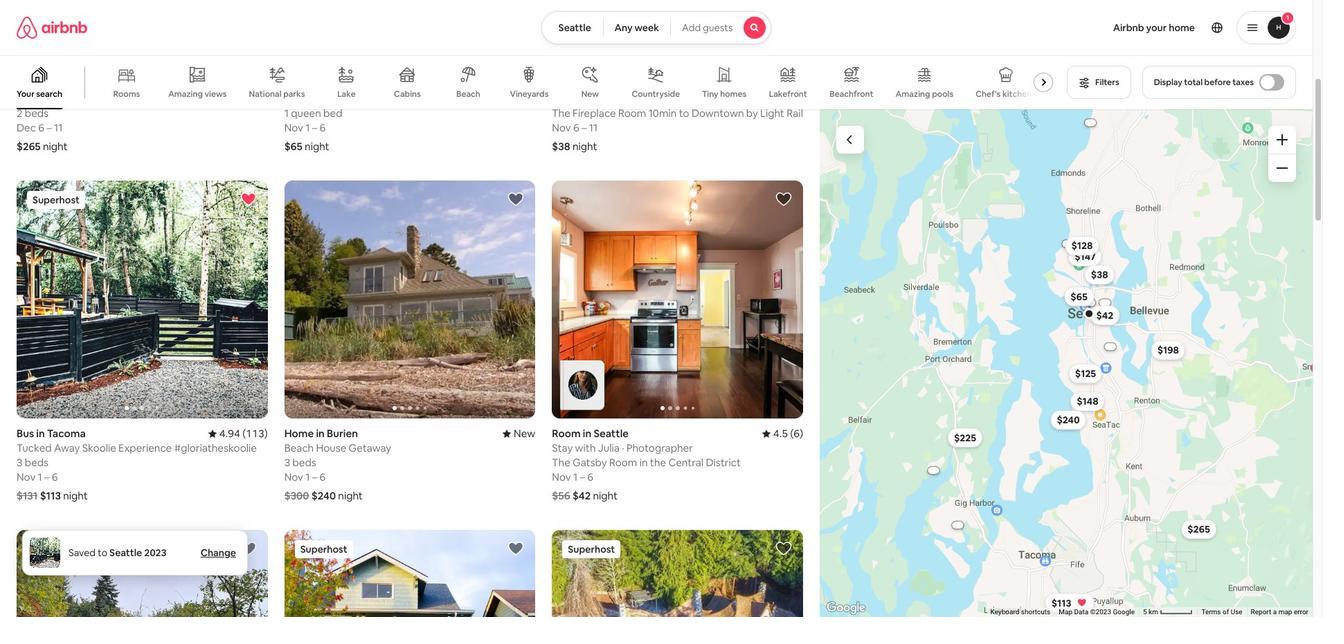 Task type: vqa. For each thing, say whether or not it's contained in the screenshot.
'cable'
no



Task type: describe. For each thing, give the bounding box(es) containing it.
dec
[[17, 121, 36, 134]]

$240 inside home in burien beach house getaway 3 beds nov 1 – 6 $300 $240 night
[[312, 490, 336, 503]]

guests
[[703, 21, 733, 34]]

in for bus in tacoma tucked away skoolie experience  #gloriatheskoolie 3 beds nov 1 – 6 $131 $113 night
[[36, 427, 45, 441]]

$113 inside bus in tacoma tucked away skoolie experience  #gloriatheskoolie 3 beds nov 1 – 6 $131 $113 night
[[40, 490, 61, 503]]

bus in tacoma tucked away skoolie experience  #gloriatheskoolie 3 beds nov 1 – 6 $131 $113 night
[[17, 427, 257, 503]]

spa
[[207, 92, 225, 105]]

5 km button
[[1140, 608, 1198, 618]]

nov inside room in seattle stay with julia · photographer the gatsby room in the central district nov 1 – 6 $56 $42 night
[[552, 471, 571, 484]]

yurt in auburn viking luxury hygge at the jarl's yurt & spa 2 beds dec 6 – 11 $265 night
[[17, 77, 225, 153]]

group containing amazing views
[[0, 55, 1059, 109]]

$300
[[284, 490, 309, 503]]

#gloriatheskoolie
[[174, 442, 257, 455]]

1 stay from the top
[[552, 92, 573, 105]]

room down '·'
[[610, 457, 638, 470]]

apartment
[[284, 77, 339, 90]]

add
[[682, 21, 701, 34]]

6 inside yurt in auburn viking luxury hygge at the jarl's yurt & spa 2 beds dec 6 – 11 $265 night
[[38, 121, 44, 134]]

(113)
[[243, 427, 268, 441]]

2
[[17, 106, 22, 120]]

$265 button
[[1182, 521, 1217, 540]]

total
[[1185, 77, 1203, 88]]

light
[[761, 106, 785, 120]]

– inside yurt in auburn viking luxury hygge at the jarl's yurt & spa 2 beds dec 6 – 11 $265 night
[[47, 121, 52, 134]]

– inside home in burien beach house getaway 3 beds nov 1 – 6 $300 $240 night
[[312, 471, 317, 484]]

– inside room in seattle stay with julia · photographer the gatsby room in the central district nov 1 – 6 $56 $42 night
[[580, 471, 585, 484]]

11 inside yurt in auburn viking luxury hygge at the jarl's yurt & spa 2 beds dec 6 – 11 $265 night
[[54, 121, 63, 134]]

seattle for room in seattle
[[594, 77, 629, 90]]

room up stay with julia
[[552, 77, 581, 90]]

home
[[284, 428, 314, 441]]

google
[[1114, 609, 1135, 617]]

add to wishlist: home in bellevue image
[[240, 541, 257, 558]]

in for apartment in seattle seattle's peach crown - 87 walkscore! 1 queen bed nov 1 – 6 $65 night
[[341, 77, 350, 90]]

shortcuts
[[1022, 609, 1051, 617]]

km
[[1149, 609, 1159, 617]]

viking
[[17, 92, 46, 105]]

cabins
[[394, 89, 421, 100]]

new place to stay image for the fireplace room 10min to downtown by light rail nov 6 – 11 $38 night
[[771, 77, 804, 90]]

stay inside room in seattle stay with julia · photographer the gatsby room in the central district nov 1 – 6 $56 $42 night
[[552, 442, 573, 455]]

seattle inside 'button'
[[559, 21, 591, 34]]

night inside apartment in seattle seattle's peach crown - 87 walkscore! 1 queen bed nov 1 – 6 $65 night
[[305, 140, 330, 153]]

4.5 (6)
[[774, 428, 804, 441]]

change button
[[201, 547, 236, 560]]

any
[[615, 21, 633, 34]]

airbnb your home link
[[1105, 13, 1204, 42]]

views
[[205, 89, 227, 100]]

rooms
[[113, 89, 140, 100]]

away
[[54, 442, 80, 455]]

google map
showing 41 stays. including 1 saved stay. region
[[820, 109, 1323, 618]]

1 horizontal spatial yurt
[[175, 92, 195, 105]]

beach inside home in burien beach house getaway 3 beds nov 1 – 6 $300 $240 night
[[284, 442, 314, 455]]

nov inside apartment in seattle seattle's peach crown - 87 walkscore! 1 queen bed nov 1 – 6 $65 night
[[284, 121, 303, 134]]

in for home in burien beach house getaway 3 beds nov 1 – 6 $300 $240 night
[[316, 428, 325, 441]]

in for room in seattle
[[583, 77, 592, 90]]

1 with from the top
[[575, 92, 596, 105]]

night inside home in burien beach house getaway 3 beds nov 1 – 6 $300 $240 night
[[338, 490, 363, 503]]

add to wishlist: home in olalla image
[[776, 541, 793, 558]]

1 inside home in burien beach house getaway 3 beds nov 1 – 6 $300 $240 night
[[306, 471, 310, 484]]

home in burien beach house getaway 3 beds nov 1 – 6 $300 $240 night
[[284, 428, 392, 503]]

photographer inside room in seattle stay with julia · photographer the gatsby room in the central district nov 1 – 6 $56 $42 night
[[627, 442, 693, 455]]

seattle button
[[541, 11, 604, 44]]

julia inside room in seattle stay with julia · photographer the gatsby room in the central district nov 1 – 6 $56 $42 night
[[598, 442, 620, 455]]

filters button
[[1068, 66, 1132, 99]]

use
[[1232, 609, 1243, 617]]

night inside bus in tacoma tucked away skoolie experience  #gloriatheskoolie 3 beds nov 1 – 6 $131 $113 night
[[63, 490, 88, 503]]

queen
[[291, 106, 321, 120]]

(6)
[[791, 428, 804, 441]]

apartment in seattle seattle's peach crown - 87 walkscore! 1 queen bed nov 1 – 6 $65 night
[[284, 77, 465, 153]]

room in seattle stay with julia · photographer the gatsby room in the central district nov 1 – 6 $56 $42 night
[[552, 428, 741, 503]]

casino: snoqualmie casino image
[[1312, 363, 1323, 374]]

chef's kitchens
[[976, 89, 1036, 100]]

your
[[1147, 21, 1168, 34]]

walkscore!
[[413, 92, 465, 105]]

in for yurt in auburn viking luxury hygge at the jarl's yurt & spa 2 beds dec 6 – 11 $265 night
[[40, 77, 48, 90]]

$65 inside apartment in seattle seattle's peach crown - 87 walkscore! 1 queen bed nov 1 – 6 $65 night
[[284, 140, 303, 153]]

beds inside yurt in auburn viking luxury hygge at the jarl's yurt & spa 2 beds dec 6 – 11 $265 night
[[25, 106, 49, 120]]

change
[[201, 547, 236, 560]]

by
[[747, 106, 758, 120]]

burien
[[327, 428, 358, 441]]

any week button
[[603, 11, 671, 44]]

profile element
[[789, 0, 1297, 55]]

4.5 out of 5 average rating,  6 reviews image
[[763, 428, 804, 441]]

add guests
[[682, 21, 733, 34]]

$265 inside button
[[1188, 524, 1211, 536]]

data
[[1075, 609, 1089, 617]]

beds inside home in burien beach house getaway 3 beds nov 1 – 6 $300 $240 night
[[293, 457, 316, 470]]

$42 button
[[1091, 306, 1120, 326]]

add to wishlist: home in burien image
[[508, 191, 525, 208]]

$240 inside "button"
[[1057, 415, 1081, 427]]

·
[[622, 442, 625, 455]]

a
[[1274, 609, 1278, 617]]

$147 button
[[1069, 247, 1103, 267]]

5
[[1144, 609, 1148, 617]]

room in seattle
[[552, 77, 629, 90]]

$38 inside $65 $38
[[1092, 269, 1109, 281]]

none search field containing seattle
[[541, 11, 772, 44]]

6 inside apartment in seattle seattle's peach crown - 87 walkscore! 1 queen bed nov 1 – 6 $65 night
[[320, 121, 326, 134]]

6 inside bus in tacoma tucked away skoolie experience  #gloriatheskoolie 3 beds nov 1 – 6 $131 $113 night
[[52, 471, 58, 484]]

$198 button
[[1152, 341, 1186, 360]]

&
[[198, 92, 205, 105]]

– inside apartment in seattle seattle's peach crown - 87 walkscore! 1 queen bed nov 1 – 6 $65 night
[[312, 121, 317, 134]]

1 button
[[1237, 11, 1297, 44]]

the inside yurt in auburn viking luxury hygge at the jarl's yurt & spa 2 beds dec 6 – 11 $265 night
[[128, 92, 146, 105]]

terms of use link
[[1202, 609, 1243, 617]]

4.94
[[219, 427, 240, 441]]

taxes
[[1233, 77, 1255, 88]]

$65 inside $65 $38
[[1071, 291, 1088, 303]]

home
[[1170, 21, 1196, 34]]

keyboard shortcuts
[[991, 609, 1051, 617]]

terms
[[1202, 609, 1222, 617]]

the inside room in seattle stay with julia · photographer the gatsby room in the central district nov 1 – 6 $56 $42 night
[[552, 457, 571, 470]]

national parks
[[249, 89, 305, 100]]

filters
[[1096, 77, 1120, 88]]

6 inside room in seattle stay with julia · photographer the gatsby room in the central district nov 1 – 6 $56 $42 night
[[588, 471, 594, 484]]

5 km
[[1144, 609, 1161, 617]]

seattle's
[[284, 92, 325, 105]]

– inside the fireplace room 10min to downtown by light rail nov 6 – 11 $38 night
[[582, 121, 587, 134]]

1 julia from the top
[[598, 92, 620, 105]]



Task type: locate. For each thing, give the bounding box(es) containing it.
in left the the
[[640, 457, 648, 470]]

1 horizontal spatial amazing
[[896, 89, 931, 100]]

$240 down the $148
[[1057, 415, 1081, 427]]

$113 inside button
[[1052, 598, 1072, 610]]

0 horizontal spatial $38
[[552, 140, 571, 153]]

11 inside the fireplace room 10min to downtown by light rail nov 6 – 11 $38 night
[[589, 121, 598, 134]]

0 horizontal spatial $65
[[284, 140, 303, 153]]

new place to stay image
[[771, 77, 804, 90], [503, 428, 536, 441]]

2 vertical spatial the
[[552, 457, 571, 470]]

to inside the fireplace room 10min to downtown by light rail nov 6 – 11 $38 night
[[679, 106, 690, 120]]

– down tucked
[[44, 471, 50, 484]]

bed
[[324, 106, 343, 120]]

6 right dec
[[38, 121, 44, 134]]

peach
[[328, 92, 357, 105]]

2 julia from the top
[[598, 442, 620, 455]]

stay down room in seattle
[[552, 92, 573, 105]]

1 vertical spatial beach
[[284, 442, 314, 455]]

0 horizontal spatial beach
[[284, 442, 314, 455]]

beds
[[25, 106, 49, 120], [25, 457, 49, 470], [293, 457, 316, 470]]

terms of use
[[1202, 609, 1243, 617]]

seattle left 2023
[[109, 547, 142, 560]]

$225 button
[[948, 429, 983, 448]]

1 horizontal spatial 11
[[589, 121, 598, 134]]

in up viking
[[40, 77, 48, 90]]

tucked
[[17, 442, 52, 455]]

photographer up the the
[[627, 442, 693, 455]]

new inside group
[[582, 89, 599, 100]]

any week
[[615, 21, 660, 34]]

night
[[43, 140, 68, 153], [305, 140, 330, 153], [573, 140, 598, 153], [63, 490, 88, 503], [338, 490, 363, 503], [593, 490, 618, 503]]

parks
[[283, 89, 305, 100]]

0 vertical spatial $65
[[284, 140, 303, 153]]

$38 down $147 button
[[1092, 269, 1109, 281]]

1 horizontal spatial 3
[[284, 457, 290, 470]]

night inside the fireplace room 10min to downtown by light rail nov 6 – 11 $38 night
[[573, 140, 598, 153]]

in inside apartment in seattle seattle's peach crown - 87 walkscore! 1 queen bed nov 1 – 6 $65 night
[[341, 77, 350, 90]]

seattle for apartment in seattle seattle's peach crown - 87 walkscore! 1 queen bed nov 1 – 6 $65 night
[[352, 77, 387, 90]]

$65 button
[[1065, 287, 1095, 307]]

stay up gatsby
[[552, 442, 573, 455]]

$65 $38
[[1071, 269, 1109, 303]]

(31)
[[249, 77, 268, 90]]

nov down "queen"
[[284, 121, 303, 134]]

3 inside bus in tacoma tucked away skoolie experience  #gloriatheskoolie 3 beds nov 1 – 6 $131 $113 night
[[17, 457, 22, 470]]

beds inside bus in tacoma tucked away skoolie experience  #gloriatheskoolie 3 beds nov 1 – 6 $131 $113 night
[[25, 457, 49, 470]]

seattle left any
[[559, 21, 591, 34]]

3 inside home in burien beach house getaway 3 beds nov 1 – 6 $300 $240 night
[[284, 457, 290, 470]]

night down gatsby
[[593, 490, 618, 503]]

$240 button
[[1051, 411, 1087, 430]]

with inside room in seattle stay with julia · photographer the gatsby room in the central district nov 1 – 6 $56 $42 night
[[575, 442, 596, 455]]

hygge
[[82, 92, 114, 105]]

tacoma
[[47, 427, 86, 441]]

$42 down $65 $38 on the top right of page
[[1097, 310, 1114, 322]]

beach down home
[[284, 442, 314, 455]]

6 down gatsby
[[588, 471, 594, 484]]

1 vertical spatial $42
[[573, 490, 591, 503]]

getaway
[[349, 442, 392, 455]]

©2023
[[1091, 609, 1112, 617]]

downtown
[[692, 106, 744, 120]]

in inside bus in tacoma tucked away skoolie experience  #gloriatheskoolie 3 beds nov 1 – 6 $131 $113 night
[[36, 427, 45, 441]]

3 down tucked
[[17, 457, 22, 470]]

$148 button
[[1071, 392, 1105, 412]]

remove from wishlist: bus in tacoma image
[[240, 191, 257, 208]]

1 vertical spatial the
[[552, 106, 571, 120]]

lake
[[338, 89, 356, 100]]

1 horizontal spatial new place to stay image
[[771, 77, 804, 90]]

nov inside bus in tacoma tucked away skoolie experience  #gloriatheskoolie 3 beds nov 1 – 6 $131 $113 night
[[17, 471, 36, 484]]

night down "queen"
[[305, 140, 330, 153]]

$38 button
[[1085, 266, 1115, 285]]

airbnb
[[1114, 21, 1145, 34]]

your
[[17, 89, 35, 100]]

0 horizontal spatial $42
[[573, 490, 591, 503]]

0 vertical spatial $113
[[40, 490, 61, 503]]

seattle up stay with julia
[[594, 77, 629, 90]]

new place to stay image
[[503, 77, 536, 90]]

1 horizontal spatial $42
[[1097, 310, 1114, 322]]

beach
[[457, 89, 481, 100], [284, 442, 314, 455]]

beach left new place to stay image at the top of the page
[[457, 89, 481, 100]]

national
[[249, 89, 282, 100]]

– down gatsby
[[580, 471, 585, 484]]

seattle inside apartment in seattle seattle's peach crown - 87 walkscore! 1 queen bed nov 1 – 6 $65 night
[[352, 77, 387, 90]]

add to wishlist: home in seattle image
[[508, 541, 525, 558]]

group
[[552, 0, 804, 69], [0, 55, 1059, 109], [17, 181, 268, 419], [284, 181, 536, 419], [552, 181, 1055, 419], [17, 531, 268, 618], [284, 531, 536, 618], [552, 531, 804, 618]]

room inside the fireplace room 10min to downtown by light rail nov 6 – 11 $38 night
[[619, 106, 647, 120]]

1
[[1287, 13, 1290, 22], [284, 106, 289, 120], [306, 121, 310, 134], [38, 471, 42, 484], [306, 471, 310, 484], [574, 471, 578, 484]]

0 horizontal spatial $113
[[40, 490, 61, 503]]

0 vertical spatial new place to stay image
[[771, 77, 804, 90]]

6 inside home in burien beach house getaway 3 beds nov 1 – 6 $300 $240 night
[[320, 471, 326, 484]]

2 11 from the left
[[589, 121, 598, 134]]

$56
[[552, 490, 571, 503]]

map
[[1059, 609, 1073, 617]]

seattle up '·'
[[594, 428, 629, 441]]

87
[[399, 92, 410, 105]]

1 horizontal spatial beach
[[457, 89, 481, 100]]

–
[[47, 121, 52, 134], [312, 121, 317, 134], [582, 121, 587, 134], [44, 471, 50, 484], [312, 471, 317, 484], [580, 471, 585, 484]]

0 vertical spatial julia
[[598, 92, 620, 105]]

central
[[669, 457, 704, 470]]

11 down luxury
[[54, 121, 63, 134]]

0 horizontal spatial 11
[[54, 121, 63, 134]]

beds down tucked
[[25, 457, 49, 470]]

1 vertical spatial $265
[[1188, 524, 1211, 536]]

11 down fireplace
[[589, 121, 598, 134]]

with up gatsby
[[575, 442, 596, 455]]

-
[[393, 92, 397, 105]]

6 inside the fireplace room 10min to downtown by light rail nov 6 – 11 $38 night
[[574, 121, 580, 134]]

tiny homes
[[703, 89, 747, 100]]

$42 inside room in seattle stay with julia · photographer the gatsby room in the central district nov 1 – 6 $56 $42 night
[[573, 490, 591, 503]]

display
[[1155, 77, 1183, 88]]

to right 10min
[[679, 106, 690, 120]]

3
[[17, 457, 22, 470], [284, 457, 290, 470]]

2 with from the top
[[575, 442, 596, 455]]

– down "queen"
[[312, 121, 317, 134]]

6 down fireplace
[[574, 121, 580, 134]]

0 vertical spatial $42
[[1097, 310, 1114, 322]]

with down room in seattle
[[575, 92, 596, 105]]

tiny
[[703, 89, 719, 100]]

in right bus
[[36, 427, 45, 441]]

night down house
[[338, 490, 363, 503]]

$147
[[1075, 251, 1096, 263]]

1 vertical spatial stay
[[552, 442, 573, 455]]

beds down viking
[[25, 106, 49, 120]]

seattle up crown
[[352, 77, 387, 90]]

the left gatsby
[[552, 457, 571, 470]]

night inside room in seattle stay with julia · photographer the gatsby room in the central district nov 1 – 6 $56 $42 night
[[593, 490, 618, 503]]

fireplace
[[573, 106, 616, 120]]

nov
[[284, 121, 303, 134], [552, 121, 571, 134], [17, 471, 36, 484], [284, 471, 303, 484], [552, 471, 571, 484]]

skoolie
[[82, 442, 116, 455]]

1 horizontal spatial $240
[[1057, 415, 1081, 427]]

$65 down the "$38" 'button'
[[1071, 291, 1088, 303]]

seattle
[[559, 21, 591, 34], [352, 77, 387, 90], [594, 77, 629, 90], [594, 428, 629, 441], [109, 547, 142, 560]]

lakefront
[[770, 89, 808, 100]]

julia up fireplace
[[598, 92, 620, 105]]

$38 inside the fireplace room 10min to downtown by light rail nov 6 – 11 $38 night
[[552, 140, 571, 153]]

1 vertical spatial to
[[98, 547, 107, 560]]

amazing
[[168, 89, 203, 100], [896, 89, 931, 100]]

amazing left views
[[168, 89, 203, 100]]

4.94 (113)
[[219, 427, 268, 441]]

0 horizontal spatial to
[[98, 547, 107, 560]]

0 horizontal spatial new place to stay image
[[503, 428, 536, 441]]

in up stay with julia
[[583, 77, 592, 90]]

in inside home in burien beach house getaway 3 beds nov 1 – 6 $300 $240 night
[[316, 428, 325, 441]]

2 photographer from the top
[[627, 442, 693, 455]]

map data ©2023 google
[[1059, 609, 1135, 617]]

amazing pools
[[896, 89, 954, 100]]

amazing for amazing views
[[168, 89, 203, 100]]

0 vertical spatial $240
[[1057, 415, 1081, 427]]

room up gatsby
[[552, 428, 581, 441]]

the
[[650, 457, 667, 470]]

search
[[36, 89, 62, 100]]

zoom in image
[[1277, 134, 1289, 145]]

$65 down "queen"
[[284, 140, 303, 153]]

report
[[1252, 609, 1272, 617]]

yurt up viking
[[17, 77, 38, 90]]

0 horizontal spatial yurt
[[17, 77, 38, 90]]

photographer up 10min
[[627, 92, 693, 105]]

None search field
[[541, 11, 772, 44]]

0 horizontal spatial amazing
[[168, 89, 203, 100]]

1 vertical spatial $65
[[1071, 291, 1088, 303]]

$38 down stay with julia
[[552, 140, 571, 153]]

bus
[[17, 427, 34, 441]]

1 horizontal spatial $265
[[1188, 524, 1211, 536]]

0 vertical spatial beach
[[457, 89, 481, 100]]

in inside yurt in auburn viking luxury hygge at the jarl's yurt & spa 2 beds dec 6 – 11 $265 night
[[40, 77, 48, 90]]

display total before taxes
[[1155, 77, 1255, 88]]

keyboard
[[991, 609, 1020, 617]]

$240 right $300
[[312, 490, 336, 503]]

night down luxury
[[43, 140, 68, 153]]

$113 right $131
[[40, 490, 61, 503]]

6 down away
[[52, 471, 58, 484]]

– inside bus in tacoma tucked away skoolie experience  #gloriatheskoolie 3 beds nov 1 – 6 $131 $113 night
[[44, 471, 50, 484]]

0 horizontal spatial $265
[[17, 140, 41, 153]]

add to wishlist: room in seattle image
[[776, 191, 793, 208]]

2 stay from the top
[[552, 442, 573, 455]]

add guests button
[[671, 11, 772, 44]]

room down countryside
[[619, 106, 647, 120]]

10min
[[649, 106, 677, 120]]

report a map error link
[[1252, 609, 1309, 617]]

the down stay with julia
[[552, 106, 571, 120]]

the inside the fireplace room 10min to downtown by light rail nov 6 – 11 $38 night
[[552, 106, 571, 120]]

$198
[[1158, 344, 1180, 357]]

julia left '·'
[[598, 442, 620, 455]]

amazing for amazing pools
[[896, 89, 931, 100]]

night right $131
[[63, 490, 88, 503]]

vineyards
[[510, 89, 549, 100]]

– right dec
[[47, 121, 52, 134]]

seattle for room in seattle stay with julia · photographer the gatsby room in the central district nov 1 – 6 $56 $42 night
[[594, 428, 629, 441]]

before
[[1205, 77, 1232, 88]]

nov inside the fireplace room 10min to downtown by light rail nov 6 – 11 $38 night
[[552, 121, 571, 134]]

6 down house
[[320, 471, 326, 484]]

zoom out image
[[1277, 163, 1289, 174]]

1 vertical spatial $113
[[1052, 598, 1072, 610]]

nov inside home in burien beach house getaway 3 beds nov 1 – 6 $300 $240 night
[[284, 471, 303, 484]]

$42 right $56
[[573, 490, 591, 503]]

1 vertical spatial new place to stay image
[[503, 428, 536, 441]]

the fireplace room 10min to downtown by light rail nov 6 – 11 $38 night
[[552, 106, 804, 153]]

amazing views
[[168, 89, 227, 100]]

6 down bed
[[320, 121, 326, 134]]

to right saved
[[98, 547, 107, 560]]

1 vertical spatial $38
[[1092, 269, 1109, 281]]

5.0 out of 5 average rating,  31 reviews image
[[221, 77, 268, 90]]

1 vertical spatial $240
[[312, 490, 336, 503]]

$42 inside button
[[1097, 310, 1114, 322]]

$128
[[1072, 240, 1094, 252]]

photographer
[[627, 92, 693, 105], [627, 442, 693, 455]]

beds down home
[[293, 457, 316, 470]]

1 vertical spatial julia
[[598, 442, 620, 455]]

house
[[316, 442, 347, 455]]

in up gatsby
[[583, 428, 592, 441]]

1 photographer from the top
[[627, 92, 693, 105]]

homes
[[721, 89, 747, 100]]

0 vertical spatial to
[[679, 106, 690, 120]]

the right at
[[128, 92, 146, 105]]

luxury
[[48, 92, 80, 105]]

$265 inside yurt in auburn viking luxury hygge at the jarl's yurt & spa 2 beds dec 6 – 11 $265 night
[[17, 140, 41, 153]]

in for room in seattle stay with julia · photographer the gatsby room in the central district nov 1 – 6 $56 $42 night
[[583, 428, 592, 441]]

0 vertical spatial yurt
[[17, 77, 38, 90]]

1 horizontal spatial to
[[679, 106, 690, 120]]

google image
[[824, 600, 869, 618]]

nov up $56
[[552, 471, 571, 484]]

seattle for saved to seattle 2023
[[109, 547, 142, 560]]

1 horizontal spatial $113
[[1052, 598, 1072, 610]]

1 inside bus in tacoma tucked away skoolie experience  #gloriatheskoolie 3 beds nov 1 – 6 $131 $113 night
[[38, 471, 42, 484]]

$225
[[955, 432, 977, 445]]

1 horizontal spatial $38
[[1092, 269, 1109, 281]]

4.94 out of 5 average rating,  113 reviews image
[[208, 427, 268, 441]]

$131
[[17, 490, 38, 503]]

yurt left &
[[175, 92, 195, 105]]

1 inside room in seattle stay with julia · photographer the gatsby room in the central district nov 1 – 6 $56 $42 night
[[574, 471, 578, 484]]

$113 left data
[[1052, 598, 1072, 610]]

1 3 from the left
[[17, 457, 22, 470]]

1 vertical spatial with
[[575, 442, 596, 455]]

in up house
[[316, 428, 325, 441]]

6
[[38, 121, 44, 134], [320, 121, 326, 134], [574, 121, 580, 134], [52, 471, 58, 484], [320, 471, 326, 484], [588, 471, 594, 484]]

– down house
[[312, 471, 317, 484]]

night inside yurt in auburn viking luxury hygge at the jarl's yurt & spa 2 beds dec 6 – 11 $265 night
[[43, 140, 68, 153]]

nov down stay with julia
[[552, 121, 571, 134]]

pools
[[933, 89, 954, 100]]

nov up $300
[[284, 471, 303, 484]]

countryside
[[632, 89, 680, 100]]

1 11 from the left
[[54, 121, 63, 134]]

1 vertical spatial yurt
[[175, 92, 195, 105]]

0 horizontal spatial $240
[[312, 490, 336, 503]]

5.0
[[232, 77, 247, 90]]

keyboard shortcuts button
[[991, 608, 1051, 618]]

in up peach
[[341, 77, 350, 90]]

1 vertical spatial photographer
[[627, 442, 693, 455]]

night down fireplace
[[573, 140, 598, 153]]

11
[[54, 121, 63, 134], [589, 121, 598, 134]]

to
[[679, 106, 690, 120], [98, 547, 107, 560]]

jarl's
[[149, 92, 173, 105]]

crown
[[359, 92, 390, 105]]

– down fireplace
[[582, 121, 587, 134]]

$148
[[1077, 396, 1099, 408]]

new place to stay image for home in burien beach house getaway 3 beds nov 1 – 6 $300 $240 night
[[503, 428, 536, 441]]

0 vertical spatial $38
[[552, 140, 571, 153]]

1 inside dropdown button
[[1287, 13, 1290, 22]]

amazing left pools
[[896, 89, 931, 100]]

0 vertical spatial with
[[575, 92, 596, 105]]

0 vertical spatial $265
[[17, 140, 41, 153]]

1 horizontal spatial $65
[[1071, 291, 1088, 303]]

0 vertical spatial stay
[[552, 92, 573, 105]]

3 down home
[[284, 457, 290, 470]]

$42
[[1097, 310, 1114, 322], [573, 490, 591, 503]]

0 horizontal spatial 3
[[17, 457, 22, 470]]

2 3 from the left
[[284, 457, 290, 470]]

0 vertical spatial the
[[128, 92, 146, 105]]

week
[[635, 21, 660, 34]]

beach inside group
[[457, 89, 481, 100]]

nov up $131
[[17, 471, 36, 484]]

seattle inside room in seattle stay with julia · photographer the gatsby room in the central district nov 1 – 6 $56 $42 night
[[594, 428, 629, 441]]

kitchens
[[1003, 89, 1036, 100]]

0 vertical spatial photographer
[[627, 92, 693, 105]]



